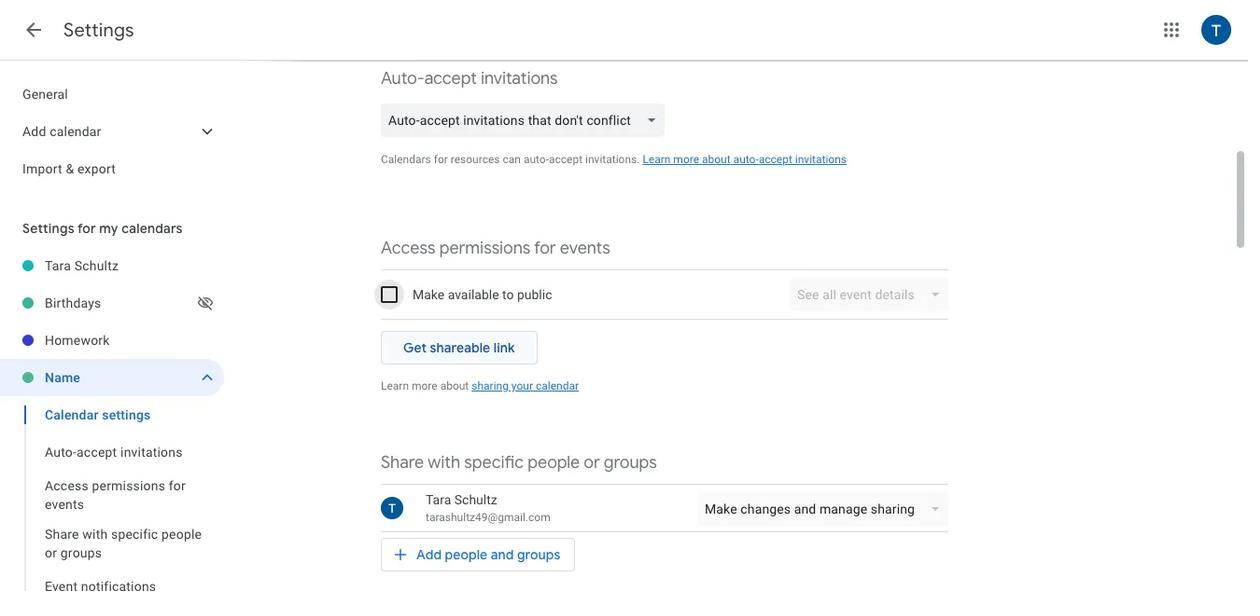 Task type: describe. For each thing, give the bounding box(es) containing it.
settings heading
[[63, 19, 134, 42]]

1 horizontal spatial auto-
[[381, 68, 424, 90]]

1 horizontal spatial auto-accept invitations
[[381, 68, 558, 90]]

make
[[413, 288, 445, 303]]

or inside group
[[45, 546, 57, 561]]

0 vertical spatial events
[[560, 238, 610, 260]]

resources
[[451, 153, 500, 166]]

learn more about sharing your calendar
[[381, 380, 579, 393]]

general
[[22, 87, 68, 102]]

settings
[[102, 408, 151, 423]]

auto- inside group
[[45, 445, 77, 460]]

0 vertical spatial invitations
[[481, 68, 558, 90]]

access permissions for events inside settings for my calendars tree
[[45, 479, 186, 513]]

birthdays link
[[45, 285, 194, 322]]

specific inside share with specific people or groups
[[111, 528, 158, 542]]

invitations inside group
[[120, 445, 183, 460]]

0 vertical spatial permissions
[[439, 238, 530, 260]]

tara for tara schultz
[[45, 259, 71, 274]]

0 vertical spatial with
[[428, 453, 460, 474]]

schultz for tara schultz tarashultz49@gmail.com
[[454, 493, 497, 508]]

people inside share with specific people or groups
[[162, 528, 202, 542]]

name link
[[45, 359, 190, 397]]

add calendar
[[22, 124, 101, 139]]

tara schultz tarashultz49@gmail.com
[[426, 493, 551, 525]]

import & export
[[22, 162, 116, 176]]

1 vertical spatial invitations
[[795, 153, 847, 166]]

homework link
[[45, 322, 224, 359]]

tree containing general
[[0, 76, 224, 188]]

0 vertical spatial specific
[[464, 453, 524, 474]]

1 vertical spatial more
[[412, 380, 438, 393]]

0 vertical spatial or
[[584, 453, 600, 474]]

share with specific people or groups inside group
[[45, 528, 202, 561]]

0 horizontal spatial about
[[440, 380, 469, 393]]

with inside group
[[82, 528, 108, 542]]

homework
[[45, 333, 110, 348]]

schultz for tara schultz
[[74, 259, 119, 274]]

invitations.
[[585, 153, 640, 166]]

1 horizontal spatial learn
[[643, 153, 671, 166]]

0 vertical spatial people
[[528, 453, 580, 474]]

auto-accept invitations inside group
[[45, 445, 183, 460]]

settings for my calendars
[[22, 220, 183, 237]]

calendar
[[45, 408, 99, 423]]

events inside "access permissions for events"
[[45, 498, 84, 513]]

calendars
[[122, 220, 183, 237]]

1 horizontal spatial more
[[674, 153, 699, 166]]



Task type: locate. For each thing, give the bounding box(es) containing it.
export
[[77, 162, 116, 176]]

1 horizontal spatial specific
[[464, 453, 524, 474]]

name
[[45, 371, 80, 386]]

add for add calendar
[[22, 124, 46, 139]]

calendar right your
[[536, 380, 579, 393]]

accept inside group
[[77, 445, 117, 460]]

settings
[[63, 19, 134, 42], [22, 220, 74, 237]]

1 horizontal spatial access
[[381, 238, 436, 260]]

and
[[491, 547, 514, 564]]

tara schultz
[[45, 259, 119, 274]]

schultz inside tree item
[[74, 259, 119, 274]]

sharing your calendar link
[[472, 380, 579, 393]]

available
[[448, 288, 499, 303]]

settings for my calendars tree
[[0, 247, 224, 592]]

more down get
[[412, 380, 438, 393]]

1 horizontal spatial people
[[445, 547, 488, 564]]

1 vertical spatial add
[[416, 547, 442, 564]]

0 vertical spatial add
[[22, 124, 46, 139]]

1 vertical spatial events
[[45, 498, 84, 513]]

schultz
[[74, 259, 119, 274], [454, 493, 497, 508]]

1 horizontal spatial tara
[[426, 493, 451, 508]]

auto- up 'calendars'
[[381, 68, 424, 90]]

1 vertical spatial settings
[[22, 220, 74, 237]]

people
[[528, 453, 580, 474], [162, 528, 202, 542], [445, 547, 488, 564]]

1 horizontal spatial groups
[[517, 547, 561, 564]]

0 horizontal spatial access permissions for events
[[45, 479, 186, 513]]

groups inside button
[[517, 547, 561, 564]]

accept
[[424, 68, 477, 90], [549, 153, 583, 166], [759, 153, 793, 166], [77, 445, 117, 460]]

calendars
[[381, 153, 431, 166]]

access permissions for events up to
[[381, 238, 610, 260]]

permissions
[[439, 238, 530, 260], [92, 479, 165, 494]]

2 vertical spatial people
[[445, 547, 488, 564]]

0 vertical spatial about
[[702, 153, 731, 166]]

1 horizontal spatial share with specific people or groups
[[381, 453, 657, 474]]

0 vertical spatial access
[[381, 238, 436, 260]]

get shareable link button
[[381, 326, 537, 371]]

0 horizontal spatial specific
[[111, 528, 158, 542]]

2 horizontal spatial people
[[528, 453, 580, 474]]

1 horizontal spatial calendar
[[536, 380, 579, 393]]

permissions down settings
[[92, 479, 165, 494]]

0 vertical spatial share with specific people or groups
[[381, 453, 657, 474]]

tree
[[0, 76, 224, 188]]

calendar up & at top left
[[50, 124, 101, 139]]

public
[[517, 288, 552, 303]]

1 horizontal spatial schultz
[[454, 493, 497, 508]]

or
[[584, 453, 600, 474], [45, 546, 57, 561]]

add people and groups button
[[381, 533, 576, 578]]

birthdays
[[45, 296, 101, 311]]

access down calendar
[[45, 479, 89, 494]]

1 vertical spatial auto-accept invitations
[[45, 445, 183, 460]]

settings for settings
[[63, 19, 134, 42]]

permissions up make available to public on the left
[[439, 238, 530, 260]]

get
[[403, 340, 427, 357]]

1 vertical spatial auto-
[[45, 445, 77, 460]]

events down invitations. on the top
[[560, 238, 610, 260]]

to
[[502, 288, 514, 303]]

0 horizontal spatial auto-
[[524, 153, 549, 166]]

&
[[66, 162, 74, 176]]

with
[[428, 453, 460, 474], [82, 528, 108, 542]]

0 horizontal spatial or
[[45, 546, 57, 561]]

name tree item
[[0, 359, 224, 397]]

2 horizontal spatial groups
[[604, 453, 657, 474]]

schultz down the settings for my calendars
[[74, 259, 119, 274]]

tara inside tara schultz tarashultz49@gmail.com
[[426, 493, 451, 508]]

0 horizontal spatial more
[[412, 380, 438, 393]]

groups inside share with specific people or groups
[[60, 546, 102, 561]]

auto-
[[381, 68, 424, 90], [45, 445, 77, 460]]

1 horizontal spatial invitations
[[481, 68, 558, 90]]

calendar settings
[[45, 408, 151, 423]]

1 vertical spatial people
[[162, 528, 202, 542]]

tara
[[45, 259, 71, 274], [426, 493, 451, 508]]

can
[[503, 153, 521, 166]]

add up import
[[22, 124, 46, 139]]

0 horizontal spatial people
[[162, 528, 202, 542]]

import
[[22, 162, 62, 176]]

add people and groups
[[416, 547, 561, 564]]

1 vertical spatial share
[[45, 528, 79, 542]]

learn right invitations. on the top
[[643, 153, 671, 166]]

make available to public
[[413, 288, 552, 303]]

0 horizontal spatial schultz
[[74, 259, 119, 274]]

group containing calendar settings
[[0, 397, 224, 592]]

calendars for resources can auto-accept invitations. learn more about auto-accept invitations
[[381, 153, 847, 166]]

0 horizontal spatial add
[[22, 124, 46, 139]]

1 vertical spatial calendar
[[536, 380, 579, 393]]

1 horizontal spatial with
[[428, 453, 460, 474]]

more right invitations. on the top
[[674, 153, 699, 166]]

tara schultz tree item
[[0, 247, 224, 285]]

tara up the birthdays
[[45, 259, 71, 274]]

invitations
[[481, 68, 558, 90], [795, 153, 847, 166], [120, 445, 183, 460]]

0 horizontal spatial auto-accept invitations
[[45, 445, 183, 460]]

0 horizontal spatial calendar
[[50, 124, 101, 139]]

auto-accept invitations up resources
[[381, 68, 558, 90]]

access permissions for events
[[381, 238, 610, 260], [45, 479, 186, 513]]

calendar
[[50, 124, 101, 139], [536, 380, 579, 393]]

add for add people and groups
[[416, 547, 442, 564]]

0 horizontal spatial auto-
[[45, 445, 77, 460]]

shareable
[[430, 340, 490, 357]]

1 vertical spatial tara
[[426, 493, 451, 508]]

0 vertical spatial auto-accept invitations
[[381, 68, 558, 90]]

1 vertical spatial schultz
[[454, 493, 497, 508]]

1 horizontal spatial or
[[584, 453, 600, 474]]

1 vertical spatial access
[[45, 479, 89, 494]]

access permissions for events down settings
[[45, 479, 186, 513]]

2 vertical spatial invitations
[[120, 445, 183, 460]]

0 vertical spatial schultz
[[74, 259, 119, 274]]

0 horizontal spatial groups
[[60, 546, 102, 561]]

auto-accept invitations down settings
[[45, 445, 183, 460]]

1 horizontal spatial access permissions for events
[[381, 238, 610, 260]]

learn more about auto-accept invitations link
[[643, 153, 847, 166]]

homework tree item
[[0, 322, 224, 359]]

specific
[[464, 453, 524, 474], [111, 528, 158, 542]]

my
[[99, 220, 118, 237]]

1 vertical spatial permissions
[[92, 479, 165, 494]]

settings for settings for my calendars
[[22, 220, 74, 237]]

your
[[512, 380, 533, 393]]

1 vertical spatial access permissions for events
[[45, 479, 186, 513]]

0 horizontal spatial permissions
[[92, 479, 165, 494]]

1 horizontal spatial permissions
[[439, 238, 530, 260]]

events down calendar
[[45, 498, 84, 513]]

sharing
[[472, 380, 509, 393]]

0 horizontal spatial access
[[45, 479, 89, 494]]

1 horizontal spatial add
[[416, 547, 442, 564]]

1 horizontal spatial share
[[381, 453, 424, 474]]

auto-
[[524, 153, 549, 166], [733, 153, 759, 166]]

learn
[[643, 153, 671, 166], [381, 380, 409, 393]]

go back image
[[22, 19, 45, 41]]

0 horizontal spatial invitations
[[120, 445, 183, 460]]

0 vertical spatial settings
[[63, 19, 134, 42]]

tarashultz49@gmail.com
[[426, 512, 551, 525]]

auto-accept invitations
[[381, 68, 558, 90], [45, 445, 183, 460]]

schultz inside tara schultz tarashultz49@gmail.com
[[454, 493, 497, 508]]

0 vertical spatial access permissions for events
[[381, 238, 610, 260]]

add inside add people and groups button
[[416, 547, 442, 564]]

tara inside tree item
[[45, 259, 71, 274]]

1 vertical spatial learn
[[381, 380, 409, 393]]

learn down get
[[381, 380, 409, 393]]

0 horizontal spatial share
[[45, 528, 79, 542]]

about
[[702, 153, 731, 166], [440, 380, 469, 393]]

1 horizontal spatial about
[[702, 153, 731, 166]]

0 horizontal spatial tara
[[45, 259, 71, 274]]

for inside "access permissions for events"
[[169, 479, 186, 494]]

groups
[[604, 453, 657, 474], [60, 546, 102, 561], [517, 547, 561, 564]]

1 vertical spatial about
[[440, 380, 469, 393]]

1 vertical spatial with
[[82, 528, 108, 542]]

permissions inside "access permissions for events"
[[92, 479, 165, 494]]

1 horizontal spatial auto-
[[733, 153, 759, 166]]

1 horizontal spatial events
[[560, 238, 610, 260]]

tara up tarashultz49@gmail.com
[[426, 493, 451, 508]]

None field
[[381, 104, 672, 137]]

1 vertical spatial specific
[[111, 528, 158, 542]]

auto- down calendar
[[45, 445, 77, 460]]

0 horizontal spatial learn
[[381, 380, 409, 393]]

access up make
[[381, 238, 436, 260]]

people inside button
[[445, 547, 488, 564]]

1 auto- from the left
[[524, 153, 549, 166]]

add down tarashultz49@gmail.com
[[416, 547, 442, 564]]

share inside share with specific people or groups
[[45, 528, 79, 542]]

0 vertical spatial more
[[674, 153, 699, 166]]

birthdays tree item
[[0, 285, 224, 322]]

access inside "access permissions for events"
[[45, 479, 89, 494]]

settings right go back image
[[63, 19, 134, 42]]

0 horizontal spatial events
[[45, 498, 84, 513]]

get shareable link
[[403, 340, 515, 357]]

2 horizontal spatial invitations
[[795, 153, 847, 166]]

more
[[674, 153, 699, 166], [412, 380, 438, 393]]

1 vertical spatial share with specific people or groups
[[45, 528, 202, 561]]

link
[[494, 340, 515, 357]]

share
[[381, 453, 424, 474], [45, 528, 79, 542]]

events
[[560, 238, 610, 260], [45, 498, 84, 513]]

settings up tara schultz
[[22, 220, 74, 237]]

group
[[0, 397, 224, 592]]

0 vertical spatial auto-
[[381, 68, 424, 90]]

share with specific people or groups
[[381, 453, 657, 474], [45, 528, 202, 561]]

for
[[434, 153, 448, 166], [77, 220, 96, 237], [534, 238, 556, 260], [169, 479, 186, 494]]

0 vertical spatial calendar
[[50, 124, 101, 139]]

0 vertical spatial learn
[[643, 153, 671, 166]]

0 vertical spatial tara
[[45, 259, 71, 274]]

add
[[22, 124, 46, 139], [416, 547, 442, 564]]

1 vertical spatial or
[[45, 546, 57, 561]]

access
[[381, 238, 436, 260], [45, 479, 89, 494]]

schultz up tarashultz49@gmail.com
[[454, 493, 497, 508]]

tara for tara schultz tarashultz49@gmail.com
[[426, 493, 451, 508]]

0 horizontal spatial share with specific people or groups
[[45, 528, 202, 561]]

2 auto- from the left
[[733, 153, 759, 166]]

0 horizontal spatial with
[[82, 528, 108, 542]]

0 vertical spatial share
[[381, 453, 424, 474]]



Task type: vqa. For each thing, say whether or not it's contained in the screenshot.
All day cell associated with Christmas Day
no



